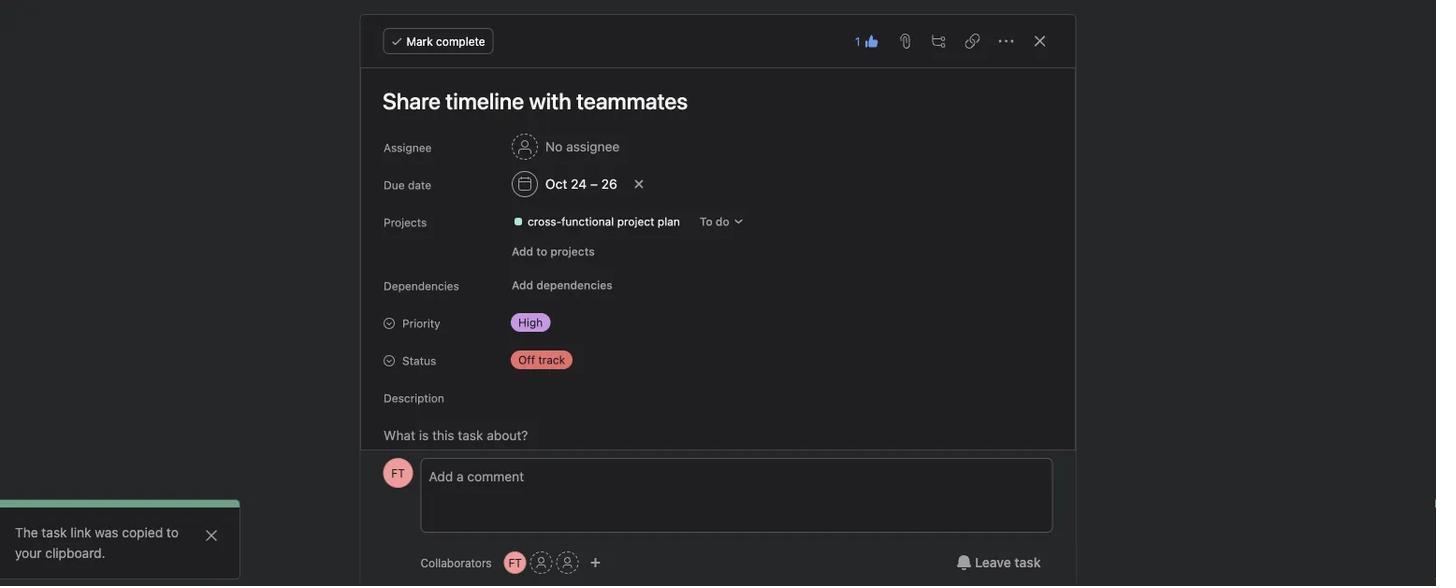 Task type: locate. For each thing, give the bounding box(es) containing it.
high button
[[503, 310, 615, 336]]

to
[[536, 245, 547, 258], [167, 526, 179, 541]]

date
[[408, 179, 431, 192]]

1 vertical spatial add
[[512, 279, 533, 292]]

0 horizontal spatial task
[[42, 526, 67, 541]]

oct 24 – 26
[[545, 176, 617, 192]]

add up high
[[512, 279, 533, 292]]

0 vertical spatial to
[[536, 245, 547, 258]]

1 horizontal spatial ft button
[[504, 552, 527, 575]]

0 horizontal spatial ft button
[[383, 459, 413, 489]]

dependencies
[[383, 280, 459, 293]]

add dependencies
[[512, 279, 612, 292]]

ft right collaborators on the bottom
[[509, 557, 522, 570]]

add
[[512, 245, 533, 258], [512, 279, 533, 292]]

functional
[[561, 215, 614, 228]]

to down the cross-
[[536, 245, 547, 258]]

clipboard.
[[45, 546, 105, 562]]

more actions for this task image
[[999, 34, 1014, 49]]

to right copied at the left
[[167, 526, 179, 541]]

add or remove collaborators image
[[590, 558, 601, 569]]

attachments: add a file to this task, share timeline with teammates image
[[898, 34, 913, 49]]

1
[[855, 35, 861, 48]]

0 horizontal spatial to
[[167, 526, 179, 541]]

24
[[571, 176, 587, 192]]

1 button
[[850, 28, 885, 54]]

share timeline with teammates dialog
[[361, 15, 1076, 587]]

off
[[518, 354, 535, 367]]

add down the cross-
[[512, 245, 533, 258]]

1 horizontal spatial task
[[1015, 555, 1041, 571]]

ft button right collaborators on the bottom
[[504, 552, 527, 575]]

2 add from the top
[[512, 279, 533, 292]]

add to projects button
[[503, 239, 603, 265]]

task right leave
[[1015, 555, 1041, 571]]

Task Name text field
[[370, 80, 1053, 123]]

task for leave
[[1015, 555, 1041, 571]]

task
[[42, 526, 67, 541], [1015, 555, 1041, 571]]

the task link was copied to your clipboard.
[[15, 526, 179, 562]]

1 vertical spatial task
[[1015, 555, 1041, 571]]

plan
[[657, 215, 680, 228]]

mark complete
[[407, 35, 485, 48]]

cross-
[[527, 215, 561, 228]]

0 vertical spatial add
[[512, 245, 533, 258]]

add to projects
[[512, 245, 595, 258]]

main content containing no assignee
[[363, 68, 1074, 587]]

to do
[[700, 215, 729, 228]]

off track
[[518, 354, 565, 367]]

high
[[518, 316, 543, 329]]

task inside button
[[1015, 555, 1041, 571]]

1 vertical spatial ft button
[[504, 552, 527, 575]]

0 vertical spatial ft
[[391, 467, 405, 480]]

1 add from the top
[[512, 245, 533, 258]]

–
[[590, 176, 598, 192]]

main content
[[363, 68, 1074, 587]]

assignee
[[566, 139, 619, 154]]

ft down description
[[391, 467, 405, 480]]

leave task
[[976, 555, 1041, 571]]

ft button down description
[[383, 459, 413, 489]]

1 horizontal spatial ft
[[509, 557, 522, 570]]

ft button
[[383, 459, 413, 489], [504, 552, 527, 575]]

main content inside the share timeline with teammates 'dialog'
[[363, 68, 1074, 587]]

mark
[[407, 35, 433, 48]]

collaborators
[[421, 557, 492, 570]]

task inside the task link was copied to your clipboard.
[[42, 526, 67, 541]]

task left the link
[[42, 526, 67, 541]]

0 vertical spatial task
[[42, 526, 67, 541]]

oct
[[545, 176, 567, 192]]

1 horizontal spatial to
[[536, 245, 547, 258]]

no
[[545, 139, 562, 154]]

collapse task pane image
[[1033, 34, 1048, 49]]

ft
[[391, 467, 405, 480], [509, 557, 522, 570]]

1 vertical spatial to
[[167, 526, 179, 541]]

mark complete button
[[383, 28, 494, 54]]



Task type: describe. For each thing, give the bounding box(es) containing it.
to do button
[[691, 209, 753, 235]]

dependencies
[[536, 279, 612, 292]]

projects
[[383, 216, 427, 229]]

copy task link image
[[965, 34, 980, 49]]

do
[[715, 215, 729, 228]]

project
[[617, 215, 654, 228]]

no assignee button
[[503, 130, 628, 164]]

your
[[15, 546, 42, 562]]

the
[[15, 526, 38, 541]]

to inside button
[[536, 245, 547, 258]]

close image
[[204, 529, 219, 544]]

no assignee
[[545, 139, 619, 154]]

projects
[[550, 245, 595, 258]]

add for add dependencies
[[512, 279, 533, 292]]

copied
[[122, 526, 163, 541]]

0 horizontal spatial ft
[[391, 467, 405, 480]]

26
[[601, 176, 617, 192]]

due
[[383, 179, 404, 192]]

1 vertical spatial ft
[[509, 557, 522, 570]]

0 vertical spatial ft button
[[383, 459, 413, 489]]

cross-functional project plan link
[[505, 212, 687, 231]]

to inside the task link was copied to your clipboard.
[[167, 526, 179, 541]]

due date
[[383, 179, 431, 192]]

add dependencies button
[[503, 272, 621, 299]]

clear due date image
[[633, 179, 644, 190]]

was
[[95, 526, 118, 541]]

add subtask image
[[932, 34, 947, 49]]

link
[[71, 526, 91, 541]]

to
[[700, 215, 712, 228]]

complete
[[436, 35, 485, 48]]

description
[[383, 392, 444, 405]]

status
[[402, 355, 436, 368]]

add for add to projects
[[512, 245, 533, 258]]

priority
[[402, 317, 440, 330]]

assignee
[[383, 141, 431, 154]]

leave
[[976, 555, 1012, 571]]

cross-functional project plan
[[527, 215, 680, 228]]

off track button
[[503, 347, 615, 373]]

leave task button
[[945, 547, 1053, 580]]

track
[[538, 354, 565, 367]]

task for the
[[42, 526, 67, 541]]



Task type: vqa. For each thing, say whether or not it's contained in the screenshot.
'The task link was copied to your clipboard.'
yes



